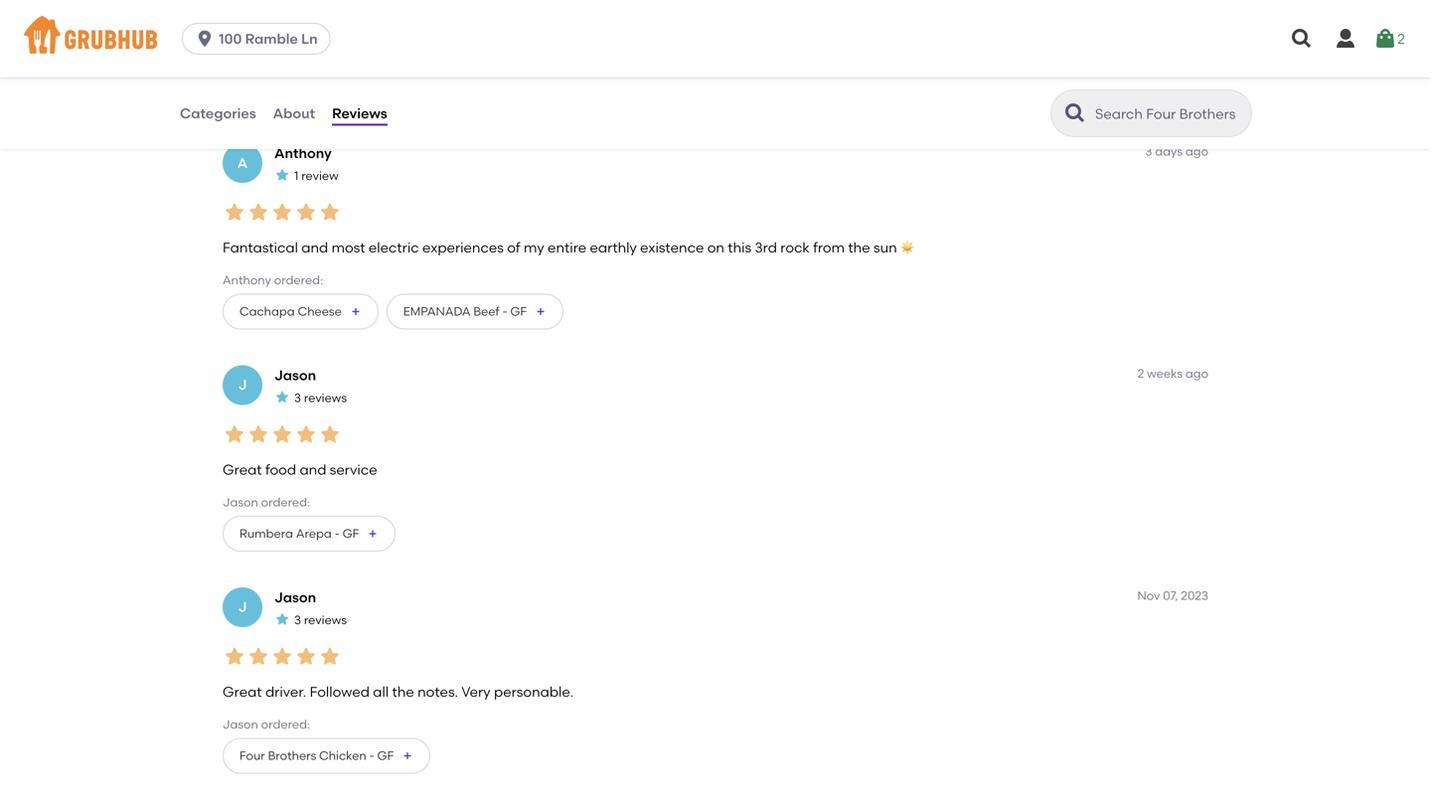 Task type: describe. For each thing, give the bounding box(es) containing it.
jason down the cachapa cheese button
[[274, 367, 316, 384]]

nov 07, 2023
[[1138, 588, 1209, 603]]

service
[[330, 461, 377, 478]]

empanada beef - gf
[[403, 304, 527, 319]]

empanada beef - gf button
[[387, 294, 564, 329]]

1 svg image from the left
[[1291, 27, 1314, 51]]

my
[[524, 239, 545, 256]]

2 for 2 weeks ago
[[1138, 366, 1145, 381]]

categories button
[[179, 78, 257, 149]]

existence
[[641, 239, 704, 256]]

1
[[294, 169, 299, 183]]

food for good
[[235, 23, 266, 39]]

arepa
[[296, 526, 332, 541]]

100 ramble ln
[[219, 30, 318, 47]]

ramble
[[245, 30, 298, 47]]

search icon image
[[1064, 101, 1088, 125]]

delivery
[[329, 23, 381, 39]]

rumbera arepa - gf
[[240, 526, 359, 541]]

3 for great food and service
[[294, 391, 301, 405]]

plus icon image for empanada beef - gf
[[535, 306, 547, 318]]

reviews button
[[331, 78, 389, 149]]

experiences
[[423, 239, 504, 256]]

plus icon image for cachapa cheese
[[350, 306, 362, 318]]

svg image inside 2 button
[[1374, 27, 1398, 51]]

driver.
[[265, 683, 306, 700]]

1 vertical spatial and
[[300, 461, 327, 478]]

gf for rumbera arepa - gf
[[343, 526, 359, 541]]

2023
[[1181, 588, 1209, 603]]

jason ordered: for driver.
[[223, 717, 310, 732]]

jason up four
[[223, 717, 258, 732]]

this
[[728, 239, 752, 256]]

- inside button
[[369, 749, 375, 763]]

07,
[[1164, 588, 1179, 603]]

1 review
[[294, 169, 339, 183]]

empanada
[[403, 304, 471, 319]]

j for great driver.  followed all the notes.  very personable.
[[238, 599, 247, 616]]

four brothers chicken - gf
[[240, 749, 394, 763]]

jason down rumbera arepa - gf
[[274, 589, 316, 606]]

0 vertical spatial and
[[302, 239, 328, 256]]

2 weeks ago
[[1138, 366, 1209, 381]]

rumbera arepa - gf button
[[223, 516, 396, 552]]

fantastical
[[223, 239, 298, 256]]

ordered: for driver.
[[261, 717, 310, 732]]

on
[[708, 239, 725, 256]]

3rd
[[755, 239, 777, 256]]

great for great food and service
[[223, 461, 262, 478]]

categories
[[180, 105, 256, 122]]

anthony for anthony
[[274, 145, 332, 161]]

jason ordered: for food
[[223, 495, 310, 510]]

☀️
[[901, 239, 915, 256]]

great for great driver.  followed all the notes.  very personable.
[[223, 683, 262, 700]]

1 horizontal spatial svg image
[[1334, 27, 1358, 51]]

cachapa cheese button
[[223, 294, 379, 329]]

chicken
[[319, 749, 367, 763]]

nov
[[1138, 588, 1161, 603]]

anthony ordered:
[[223, 273, 323, 287]]

on time delivery
[[329, 2, 383, 39]]

rock
[[781, 239, 810, 256]]

very
[[462, 683, 491, 700]]

fantastical and most electric experiences of my entire earthly existence on this 3rd rock from the sun ☀️
[[223, 239, 915, 256]]

entire
[[548, 239, 587, 256]]

reviews for followed
[[304, 613, 347, 627]]



Task type: locate. For each thing, give the bounding box(es) containing it.
svg image
[[1334, 27, 1358, 51], [195, 29, 215, 49]]

food down good
[[235, 23, 266, 39]]

svg image inside the 100 ramble ln "button"
[[195, 29, 215, 49]]

0 vertical spatial the
[[849, 239, 871, 256]]

0 horizontal spatial 2
[[1138, 366, 1145, 381]]

and
[[302, 239, 328, 256], [300, 461, 327, 478]]

j
[[238, 377, 247, 393], [238, 599, 247, 616]]

jason up rumbera
[[223, 495, 258, 510]]

0 vertical spatial food
[[235, 23, 266, 39]]

1 horizontal spatial gf
[[377, 749, 394, 763]]

from
[[814, 239, 845, 256]]

food up rumbera
[[265, 461, 296, 478]]

1 vertical spatial -
[[335, 526, 340, 541]]

plus icon image for four brothers chicken - gf
[[402, 750, 414, 762]]

gf right chicken
[[377, 749, 394, 763]]

2 vertical spatial ordered:
[[261, 717, 310, 732]]

the left the sun
[[849, 239, 871, 256]]

ago for great food and service
[[1186, 366, 1209, 381]]

1 horizontal spatial -
[[369, 749, 375, 763]]

3 left days
[[1146, 144, 1153, 158]]

earthly
[[590, 239, 637, 256]]

1 vertical spatial 3
[[294, 391, 301, 405]]

0 horizontal spatial anthony
[[223, 273, 271, 287]]

food inside good food
[[235, 23, 266, 39]]

ordered:
[[274, 273, 323, 287], [261, 495, 310, 510], [261, 717, 310, 732]]

0 vertical spatial reviews
[[304, 391, 347, 405]]

0 vertical spatial ordered:
[[274, 273, 323, 287]]

jason ordered: up rumbera
[[223, 495, 310, 510]]

beef
[[474, 304, 500, 319]]

brothers
[[268, 749, 316, 763]]

0 horizontal spatial svg image
[[195, 29, 215, 49]]

plus icon image inside rumbera arepa - gf button
[[367, 528, 379, 540]]

plus icon image right chicken
[[402, 750, 414, 762]]

great left driver.
[[223, 683, 262, 700]]

ordered: for and
[[274, 273, 323, 287]]

0 vertical spatial 3
[[1146, 144, 1153, 158]]

- for arepa
[[335, 526, 340, 541]]

food
[[235, 23, 266, 39], [265, 461, 296, 478]]

2 vertical spatial 3
[[294, 613, 301, 627]]

0 horizontal spatial -
[[335, 526, 340, 541]]

great up rumbera
[[223, 461, 262, 478]]

3 reviews
[[294, 391, 347, 405], [294, 613, 347, 627]]

j for great food and service
[[238, 377, 247, 393]]

100
[[219, 30, 242, 47]]

1 ago from the top
[[1186, 144, 1209, 158]]

svg image
[[1291, 27, 1314, 51], [1374, 27, 1398, 51]]

plus icon image for rumbera arepa - gf
[[367, 528, 379, 540]]

0 vertical spatial ago
[[1186, 144, 1209, 158]]

plus icon image right beef
[[535, 306, 547, 318]]

1 vertical spatial ordered:
[[261, 495, 310, 510]]

1 vertical spatial 3 reviews
[[294, 613, 347, 627]]

0 horizontal spatial gf
[[343, 526, 359, 541]]

and left 'service'
[[300, 461, 327, 478]]

cachapa cheese
[[240, 304, 342, 319]]

reviews up great food and service
[[304, 391, 347, 405]]

ordered: up 'brothers'
[[261, 717, 310, 732]]

followed
[[310, 683, 370, 700]]

1 vertical spatial gf
[[343, 526, 359, 541]]

four
[[240, 749, 265, 763]]

1 vertical spatial the
[[392, 683, 414, 700]]

gf right beef
[[511, 304, 527, 319]]

0 vertical spatial -
[[503, 304, 508, 319]]

0 vertical spatial anthony
[[274, 145, 332, 161]]

3 reviews up great food and service
[[294, 391, 347, 405]]

notes.
[[418, 683, 458, 700]]

- right arepa
[[335, 526, 340, 541]]

good
[[235, 2, 273, 19]]

plus icon image right arepa
[[367, 528, 379, 540]]

about
[[273, 105, 315, 122]]

good food
[[235, 2, 273, 39]]

four brothers chicken - gf button
[[223, 738, 431, 774]]

1 vertical spatial jason ordered:
[[223, 717, 310, 732]]

main navigation navigation
[[0, 0, 1432, 78]]

personable.
[[494, 683, 574, 700]]

2 reviews from the top
[[304, 613, 347, 627]]

2 svg image from the left
[[1374, 27, 1398, 51]]

reviews for and
[[304, 391, 347, 405]]

plus icon image inside four brothers chicken - gf button
[[402, 750, 414, 762]]

jason ordered: up four
[[223, 717, 310, 732]]

svg image left 2 button
[[1334, 27, 1358, 51]]

ln
[[301, 30, 318, 47]]

great
[[223, 461, 262, 478], [223, 683, 262, 700]]

0 vertical spatial j
[[238, 377, 247, 393]]

2 for 2
[[1398, 30, 1406, 47]]

the right the all
[[392, 683, 414, 700]]

1 vertical spatial j
[[238, 599, 247, 616]]

1 vertical spatial reviews
[[304, 613, 347, 627]]

ago right days
[[1186, 144, 1209, 158]]

anthony for anthony ordered:
[[223, 273, 271, 287]]

ordered: for food
[[261, 495, 310, 510]]

3 reviews up followed
[[294, 613, 347, 627]]

gf
[[511, 304, 527, 319], [343, 526, 359, 541], [377, 749, 394, 763]]

a
[[237, 154, 248, 171]]

2 jason ordered: from the top
[[223, 717, 310, 732]]

1 horizontal spatial anthony
[[274, 145, 332, 161]]

2 3 reviews from the top
[[294, 613, 347, 627]]

1 3 reviews from the top
[[294, 391, 347, 405]]

2 vertical spatial -
[[369, 749, 375, 763]]

rumbera
[[240, 526, 293, 541]]

ordered: up the cachapa cheese button
[[274, 273, 323, 287]]

jason ordered:
[[223, 495, 310, 510], [223, 717, 310, 732]]

2 j from the top
[[238, 599, 247, 616]]

of
[[507, 239, 521, 256]]

1 great from the top
[[223, 461, 262, 478]]

on
[[329, 2, 349, 19]]

0 horizontal spatial the
[[392, 683, 414, 700]]

svg image left 100 at the left top
[[195, 29, 215, 49]]

gf for empanada beef - gf
[[511, 304, 527, 319]]

electric
[[369, 239, 419, 256]]

gf right arepa
[[343, 526, 359, 541]]

1 horizontal spatial the
[[849, 239, 871, 256]]

review
[[301, 169, 339, 183]]

1 reviews from the top
[[304, 391, 347, 405]]

j down cachapa
[[238, 377, 247, 393]]

1 jason ordered: from the top
[[223, 495, 310, 510]]

cheese
[[298, 304, 342, 319]]

2 great from the top
[[223, 683, 262, 700]]

1 vertical spatial food
[[265, 461, 296, 478]]

- for beef
[[503, 304, 508, 319]]

sun
[[874, 239, 897, 256]]

2 vertical spatial gf
[[377, 749, 394, 763]]

0 vertical spatial gf
[[511, 304, 527, 319]]

most
[[332, 239, 365, 256]]

0 vertical spatial jason ordered:
[[223, 495, 310, 510]]

1 horizontal spatial 2
[[1398, 30, 1406, 47]]

ago for fantastical and most electric experiences of my entire earthly existence on this 3rd rock from the sun ☀️
[[1186, 144, 1209, 158]]

3 reviews for and
[[294, 391, 347, 405]]

1 vertical spatial ago
[[1186, 366, 1209, 381]]

1 vertical spatial great
[[223, 683, 262, 700]]

- right beef
[[503, 304, 508, 319]]

food for great
[[265, 461, 296, 478]]

reviews up followed
[[304, 613, 347, 627]]

j down rumbera
[[238, 599, 247, 616]]

- right chicken
[[369, 749, 375, 763]]

0 vertical spatial 2
[[1398, 30, 1406, 47]]

2 horizontal spatial -
[[503, 304, 508, 319]]

2 horizontal spatial gf
[[511, 304, 527, 319]]

100 ramble ln button
[[182, 23, 339, 55]]

-
[[503, 304, 508, 319], [335, 526, 340, 541], [369, 749, 375, 763]]

plus icon image inside empanada beef - gf button
[[535, 306, 547, 318]]

plus icon image
[[350, 306, 362, 318], [535, 306, 547, 318], [367, 528, 379, 540], [402, 750, 414, 762]]

2 ago from the top
[[1186, 366, 1209, 381]]

great driver.  followed all the notes.  very personable.
[[223, 683, 574, 700]]

2
[[1398, 30, 1406, 47], [1138, 366, 1145, 381]]

anthony down fantastical
[[223, 273, 271, 287]]

0 vertical spatial great
[[223, 461, 262, 478]]

jason
[[274, 367, 316, 384], [223, 495, 258, 510], [274, 589, 316, 606], [223, 717, 258, 732]]

reviews
[[332, 105, 388, 122]]

time
[[352, 2, 383, 19]]

reviews
[[304, 391, 347, 405], [304, 613, 347, 627]]

3
[[1146, 144, 1153, 158], [294, 391, 301, 405], [294, 613, 301, 627]]

about button
[[272, 78, 316, 149]]

star icon image
[[274, 167, 290, 183], [223, 200, 247, 224], [247, 200, 270, 224], [270, 200, 294, 224], [294, 200, 318, 224], [318, 200, 342, 224], [274, 389, 290, 405], [223, 423, 247, 446], [247, 423, 270, 446], [270, 423, 294, 446], [294, 423, 318, 446], [318, 423, 342, 446], [274, 612, 290, 628], [223, 645, 247, 669], [247, 645, 270, 669], [270, 645, 294, 669], [294, 645, 318, 669], [318, 645, 342, 669]]

ago right weeks
[[1186, 366, 1209, 381]]

0 horizontal spatial svg image
[[1291, 27, 1314, 51]]

3 for great driver.  followed all the notes.  very personable.
[[294, 613, 301, 627]]

weeks
[[1148, 366, 1183, 381]]

Search Four Brothers search field
[[1094, 104, 1246, 123]]

days
[[1156, 144, 1183, 158]]

anthony up 1
[[274, 145, 332, 161]]

ago
[[1186, 144, 1209, 158], [1186, 366, 1209, 381]]

all
[[373, 683, 389, 700]]

plus icon image right cheese
[[350, 306, 362, 318]]

2 inside button
[[1398, 30, 1406, 47]]

gf inside button
[[377, 749, 394, 763]]

1 horizontal spatial svg image
[[1374, 27, 1398, 51]]

3 up great food and service
[[294, 391, 301, 405]]

3 days ago
[[1146, 144, 1209, 158]]

3 reviews for followed
[[294, 613, 347, 627]]

cachapa
[[240, 304, 295, 319]]

anthony
[[274, 145, 332, 161], [223, 273, 271, 287]]

1 vertical spatial anthony
[[223, 273, 271, 287]]

1 j from the top
[[238, 377, 247, 393]]

3 up driver.
[[294, 613, 301, 627]]

plus icon image inside the cachapa cheese button
[[350, 306, 362, 318]]

and left most on the left top
[[302, 239, 328, 256]]

great food and service
[[223, 461, 377, 478]]

0 vertical spatial 3 reviews
[[294, 391, 347, 405]]

2 button
[[1374, 21, 1406, 57]]

ordered: up rumbera arepa - gf
[[261, 495, 310, 510]]

1 vertical spatial 2
[[1138, 366, 1145, 381]]

the
[[849, 239, 871, 256], [392, 683, 414, 700]]



Task type: vqa. For each thing, say whether or not it's contained in the screenshot.
Asian, BBQ, Chicken, Coffee and Tea, Curry, Dessert, Dinner
no



